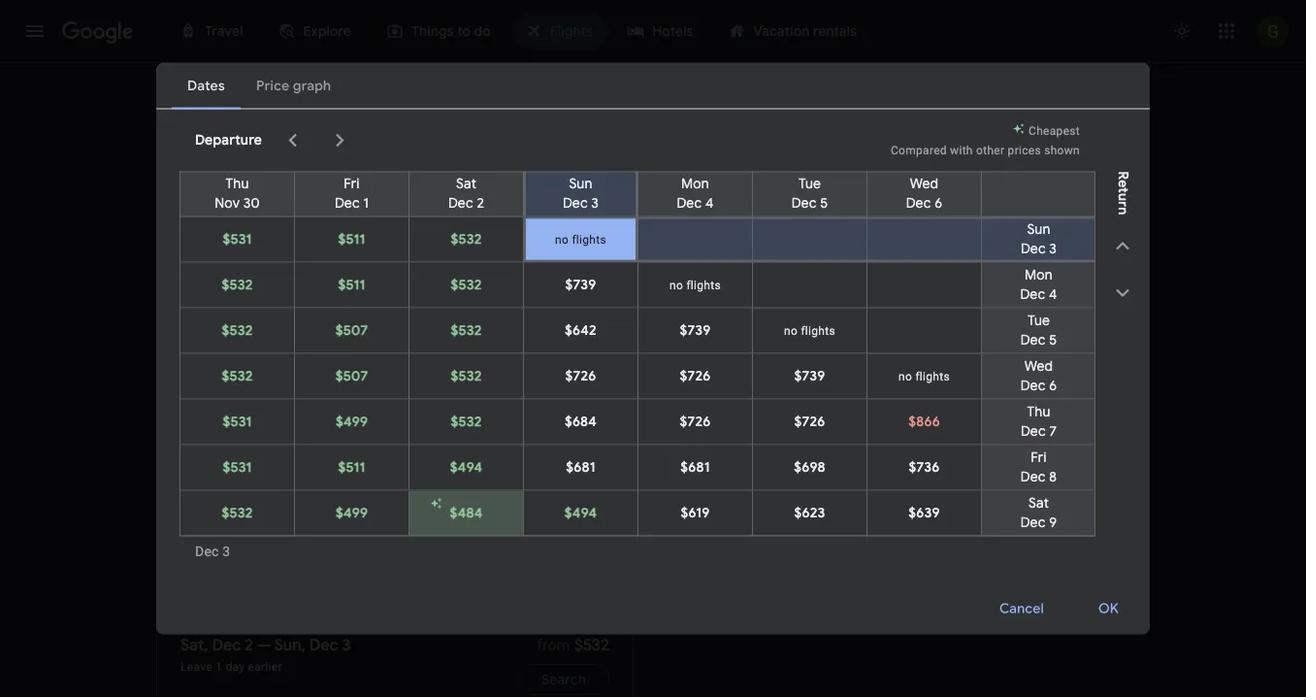 Task type: vqa. For each thing, say whether or not it's contained in the screenshot.


Task type: describe. For each thing, give the bounding box(es) containing it.
dec 3
[[195, 544, 230, 560]]

price graph
[[1057, 282, 1131, 299]]

airlines button
[[362, 194, 455, 225]]

t
[[1115, 188, 1132, 193]]

from $2,097
[[1042, 534, 1126, 552]]

$639 button
[[868, 491, 982, 535]]

with
[[951, 143, 974, 157]]

fri for 1
[[344, 175, 360, 193]]

sun for sun dec 3 mon dec 4 tue dec 5 wed dec 6 thu dec 7
[[1028, 221, 1051, 238]]

stops
[[285, 201, 321, 218]]

3 inside sun, dec 3 — mon, dec 4 get back 1 day later
[[248, 533, 257, 553]]

nearby
[[729, 455, 790, 480]]

1 horizontal spatial $494
[[565, 504, 597, 522]]

$532 inside main content
[[574, 635, 610, 654]]

mon,
[[279, 533, 315, 553]]

stops button
[[273, 194, 354, 225]]

$511 for first $511 button
[[338, 231, 366, 248]]

naples
[[249, 485, 287, 498]]

1 inside fri dec 1
[[364, 195, 369, 212]]

options
[[539, 353, 604, 378]]

to inside try different dates new york to naples
[[235, 485, 246, 498]]

leave
[[181, 660, 212, 673]]

2 vertical spatial to
[[722, 533, 737, 553]]

thu inside thu nov 30
[[226, 175, 249, 193]]

sun, dec 3 — mon, dec 4 get back 1 day later
[[181, 533, 361, 571]]

tue inside sun dec 3 mon dec 4 tue dec 5 wed dec 6 thu dec 7
[[1028, 312, 1051, 330]]

compared with other prices shown
[[891, 143, 1081, 157]]

sun dec 3 mon dec 4 tue dec 5 wed dec 6 thu dec 7
[[1021, 221, 1058, 440]]

$726 up destination
[[680, 368, 711, 385]]

r
[[1115, 201, 1132, 207]]

no up search
[[785, 324, 798, 337]]

no flights for no flights button above $866
[[899, 369, 951, 383]]

u
[[1115, 193, 1132, 201]]

$866 button
[[868, 400, 982, 444]]

try for changing
[[491, 391, 510, 407]]

$681 for first "$681" button from right
[[681, 459, 710, 476]]

emissions
[[735, 201, 798, 218]]

$726 down destination
[[680, 413, 711, 431]]

2 $499 button from the top
[[295, 491, 409, 535]]

8
[[1050, 468, 1058, 486]]

changing
[[514, 391, 571, 407]]

ok button
[[1076, 585, 1143, 632]]

$736
[[909, 459, 940, 476]]

mon dec 4
[[677, 175, 714, 212]]

5 inside tue dec 5
[[821, 195, 829, 212]]

dec inside fri dec 1
[[335, 195, 360, 212]]

sun for sun dec 3
[[569, 175, 593, 193]]

532 US dollars text field
[[574, 635, 610, 654]]

1 horizontal spatial $739 button
[[639, 308, 752, 353]]

search
[[542, 671, 586, 688]]

$639
[[909, 504, 941, 522]]

sat dec 2
[[449, 175, 485, 212]]

$642
[[565, 322, 597, 339]]

no up $866 button
[[899, 369, 913, 383]]

from $532
[[537, 635, 610, 654]]

$511 for 1st $511 button from the bottom of the page
[[338, 459, 366, 476]]

$698
[[794, 459, 826, 476]]

tue dec 5
[[792, 175, 829, 212]]

back
[[203, 558, 229, 571]]

see
[[748, 391, 770, 407]]

6 inside sun dec 3 mon dec 4 tue dec 5 wed dec 6 thu dec 7
[[1050, 377, 1058, 395]]

r
[[1115, 171, 1132, 180]]

earlier
[[248, 660, 282, 673]]

$619
[[681, 504, 710, 522]]

3 inside sun dec 3 mon dec 4 tue dec 5 wed dec 6 thu dec 7
[[1050, 240, 1057, 258]]

search
[[739, 353, 798, 378]]

$684 button
[[524, 400, 638, 444]]

no down times 'popup button'
[[670, 278, 684, 292]]

fco
[[741, 533, 774, 553]]

1 horizontal spatial your
[[695, 353, 735, 378]]

$681 for first "$681" button from the left
[[566, 459, 596, 476]]

try different dates new york to naples
[[181, 455, 340, 498]]

sat inside fri dec 8 sat dec 9
[[1029, 495, 1050, 512]]

2 $507 button from the top
[[295, 354, 409, 399]]

nov
[[215, 195, 240, 212]]

no down price popup button
[[555, 233, 569, 246]]

grid
[[956, 282, 982, 299]]

0 horizontal spatial $494
[[450, 459, 483, 476]]

destination
[[659, 391, 729, 407]]

$684
[[565, 413, 597, 431]]

1 $499 button from the top
[[295, 400, 409, 444]]

from for sat, dec 2 — sun, dec 3 leave 1 day earlier
[[537, 635, 571, 654]]

fri dec 1
[[335, 175, 369, 212]]

duration button
[[1022, 194, 1122, 225]]

$726 up changing
[[566, 368, 597, 385]]

Return text field
[[1000, 133, 1089, 185]]

1 $511 button from the top
[[295, 217, 409, 262]]

wed dec 6
[[907, 175, 943, 212]]

$531 for first $531 "button" from the bottom
[[223, 459, 252, 476]]

different
[[212, 455, 287, 480]]

compared
[[891, 143, 948, 157]]

times
[[644, 201, 682, 218]]

n
[[1115, 207, 1132, 215]]

6 inside wed dec 6
[[935, 195, 943, 212]]

airports inside try nearby airports sun, dec 3 — sun, dec 3
[[794, 455, 863, 480]]

matching
[[609, 353, 691, 378]]

$531 for 2nd $531 "button" from the top
[[223, 413, 252, 431]]

try nearby airports sun, dec 3 — sun, dec 3
[[697, 455, 863, 498]]

shown
[[1045, 143, 1081, 157]]

1 inside sat, dec 2 — sun, dec 3 leave 1 day earlier
[[216, 660, 223, 673]]

2 for sat,
[[245, 635, 253, 655]]

duration
[[1033, 201, 1089, 218]]

sat, dec 2 — sun, dec 3 leave 1 day earlier
[[181, 635, 351, 673]]

main content containing no options matching your search
[[156, 273, 1151, 697]]

4 inside sun, dec 3 — mon, dec 4 get back 1 day later
[[351, 533, 361, 553]]

$619 button
[[639, 491, 752, 535]]

sat,
[[181, 635, 208, 655]]

thu nov 30
[[215, 175, 260, 212]]

later
[[264, 558, 289, 571]]

$736 button
[[868, 445, 982, 490]]

connecting airports button
[[839, 194, 1014, 225]]

no
[[509, 353, 534, 378]]

2 for sat
[[477, 195, 485, 212]]

other
[[977, 143, 1005, 157]]

emissions button
[[723, 194, 831, 225]]

0 horizontal spatial $494 button
[[410, 445, 523, 490]]

3 inside sun dec 3
[[592, 195, 599, 212]]

cheapest
[[1029, 124, 1081, 137]]

date grid button
[[872, 273, 998, 308]]

dec inside "sat dec 2"
[[449, 195, 474, 212]]

airports inside 'popup button'
[[929, 201, 981, 218]]

search button
[[519, 664, 610, 695]]

2 $511 button from the top
[[295, 263, 409, 307]]

sun, down nearby
[[770, 485, 793, 498]]

prices
[[1008, 143, 1042, 157]]



Task type: locate. For each thing, give the bounding box(es) containing it.
price
[[559, 201, 592, 218], [1057, 282, 1090, 299]]

flights
[[572, 233, 607, 246], [687, 278, 721, 292], [801, 324, 836, 337], [916, 369, 951, 383]]

0 vertical spatial tue
[[799, 175, 821, 193]]

0 horizontal spatial mon
[[682, 175, 710, 193]]

date grid
[[923, 282, 982, 299]]

0 vertical spatial $531 button
[[181, 217, 294, 262]]

2 vertical spatial 4
[[351, 533, 361, 553]]

day inside sat, dec 2 — sun, dec 3 leave 1 day earlier
[[226, 660, 245, 673]]

0 horizontal spatial 6
[[935, 195, 943, 212]]

4
[[706, 195, 714, 212], [1050, 286, 1058, 303], [351, 533, 361, 553]]

1 up scroll right icon
[[328, 99, 336, 115]]

sun,
[[697, 485, 720, 498], [770, 485, 793, 498], [181, 533, 212, 553], [275, 635, 306, 655]]

0 vertical spatial dates
[[605, 391, 639, 407]]

1 vertical spatial $499
[[336, 504, 368, 522]]

from up search
[[537, 635, 571, 654]]

try for nearby
[[697, 455, 724, 480]]

$642 button
[[524, 308, 638, 353]]

dec inside wed dec 6
[[907, 195, 932, 212]]

2 vertical spatial $511 button
[[295, 445, 409, 490]]

$739 button up no options matching your search
[[639, 308, 752, 353]]

york
[[208, 485, 232, 498]]

$507 for first $507 button from the bottom of the page
[[336, 368, 368, 385]]

0 vertical spatial —
[[758, 485, 767, 498]]

0 vertical spatial $739 button
[[524, 263, 638, 307]]

to left see
[[732, 391, 745, 407]]

0 vertical spatial 2
[[477, 195, 485, 212]]

fri down scroll right icon
[[344, 175, 360, 193]]

0 horizontal spatial tue
[[799, 175, 821, 193]]

— inside sun, dec 3 — mon, dec 4 get back 1 day later
[[261, 533, 275, 553]]

to
[[732, 391, 745, 407], [235, 485, 246, 498], [722, 533, 737, 553]]

get
[[181, 558, 199, 571]]

None search field
[[156, 89, 1151, 257]]

from down "9"
[[1042, 534, 1075, 552]]

4 inside sun dec 3 mon dec 4 tue dec 5 wed dec 6 thu dec 7
[[1050, 286, 1058, 303]]

date
[[923, 282, 953, 299]]

flights up results
[[801, 324, 836, 337]]

sun, up $619
[[697, 485, 720, 498]]

wed inside wed dec 6
[[910, 175, 939, 193]]

2
[[477, 195, 485, 212], [245, 635, 253, 655]]

6 up 7
[[1050, 377, 1058, 395]]

$499 for second $499 button from the bottom of the page
[[336, 413, 368, 431]]

mon up times 'popup button'
[[682, 175, 710, 193]]

0 vertical spatial your
[[695, 353, 735, 378]]

departure
[[195, 132, 262, 149]]

— up later
[[261, 533, 275, 553]]

2 up earlier
[[245, 635, 253, 655]]

thu up 7
[[1028, 403, 1051, 421]]

sat inside "sat dec 2"
[[456, 175, 477, 193]]

— up earlier
[[257, 635, 271, 655]]

no flights down price popup button
[[555, 233, 607, 246]]

1 horizontal spatial sun
[[1028, 221, 1051, 238]]

wed up 7
[[1025, 358, 1054, 375]]

— for 3
[[257, 635, 271, 655]]

mon
[[682, 175, 710, 193], [1025, 267, 1053, 284]]

1 horizontal spatial thu
[[1028, 403, 1051, 421]]

sun dec 3
[[563, 175, 599, 212]]

dates inside try different dates new york to naples
[[292, 455, 340, 480]]

sun, inside sat, dec 2 — sun, dec 3 leave 1 day earlier
[[275, 635, 306, 655]]

$739 button
[[524, 263, 638, 307], [639, 308, 752, 353], [753, 354, 867, 399]]

fri inside fri dec 8 sat dec 9
[[1031, 449, 1047, 467]]

results
[[774, 391, 816, 407]]

flights down price popup button
[[572, 233, 607, 246]]

2 vertical spatial $531 button
[[181, 445, 294, 490]]

$623 button
[[753, 491, 867, 535]]

wed up connecting airports 'popup button'
[[910, 175, 939, 193]]

0 horizontal spatial $681 button
[[524, 445, 638, 490]]

1 vertical spatial your
[[574, 391, 601, 407]]

1 horizontal spatial wed
[[1025, 358, 1054, 375]]

price inside button
[[1057, 282, 1090, 299]]

6 right "connecting"
[[935, 195, 943, 212]]

0 horizontal spatial thu
[[226, 175, 249, 193]]

3 inside sat, dec 2 — sun, dec 3 leave 1 day earlier
[[342, 635, 351, 655]]

$499
[[336, 413, 368, 431], [336, 504, 368, 522]]

— inside try nearby airports sun, dec 3 — sun, dec 3
[[758, 485, 767, 498]]

— for 4
[[261, 533, 275, 553]]

$866
[[909, 413, 941, 431]]

1 vertical spatial day
[[226, 660, 245, 673]]

0 vertical spatial $507
[[336, 322, 368, 339]]

2 vertical spatial $511
[[338, 459, 366, 476]]

1 left airlines
[[364, 195, 369, 212]]

your up destination
[[695, 353, 735, 378]]

tue down price graph button
[[1028, 312, 1051, 330]]

0 vertical spatial sat
[[456, 175, 477, 193]]

sun, up get
[[181, 533, 212, 553]]

1 $681 button from the left
[[524, 445, 638, 490]]

1 vertical spatial —
[[261, 533, 275, 553]]

flights for no flights button above search
[[801, 324, 836, 337]]

day left earlier
[[226, 660, 245, 673]]

9
[[1050, 514, 1058, 532]]

1 $511 from the top
[[338, 231, 366, 248]]

0 vertical spatial to
[[732, 391, 745, 407]]

sun, up earlier
[[275, 635, 306, 655]]

no flights up $866
[[899, 369, 951, 383]]

7
[[1050, 423, 1057, 440]]

0 vertical spatial thu
[[226, 175, 249, 193]]

bags button
[[463, 194, 539, 225]]

1 horizontal spatial 4
[[706, 195, 714, 212]]

1 horizontal spatial $681
[[681, 459, 710, 476]]

—
[[758, 485, 767, 498], [261, 533, 275, 553], [257, 635, 271, 655]]

1 inside popup button
[[328, 99, 336, 115]]

2 $531 button from the top
[[181, 400, 294, 444]]

tue inside tue dec 5
[[799, 175, 821, 193]]

0 vertical spatial $511 button
[[295, 217, 409, 262]]

main content
[[156, 273, 1151, 697]]

0 vertical spatial airports
[[929, 201, 981, 218]]

no flights button up $866
[[868, 354, 982, 399]]

4 left graph
[[1050, 286, 1058, 303]]

0 horizontal spatial sun
[[569, 175, 593, 193]]

flights for no flights button underneath sun dec 3
[[572, 233, 607, 246]]

price inside popup button
[[559, 201, 592, 218]]

try up new on the bottom left
[[181, 455, 208, 480]]

thu up nov
[[226, 175, 249, 193]]

1 horizontal spatial 2
[[477, 195, 485, 212]]

mon left price graph
[[1025, 267, 1053, 284]]

1 vertical spatial 5
[[1050, 332, 1058, 349]]

airlines
[[374, 201, 422, 218]]

$532 button
[[410, 217, 523, 262], [181, 263, 294, 307], [410, 263, 523, 307], [181, 308, 294, 353], [410, 308, 523, 353], [181, 354, 294, 399], [410, 354, 523, 399], [410, 400, 523, 444], [181, 491, 294, 535]]

or
[[643, 391, 656, 407]]

mon inside mon dec 4
[[682, 175, 710, 193]]

1 horizontal spatial price
[[1057, 282, 1090, 299]]

price graph button
[[1007, 273, 1147, 308]]

5 inside sun dec 3 mon dec 4 tue dec 5 wed dec 6 thu dec 7
[[1050, 332, 1058, 349]]

$681 button down $684 button
[[524, 445, 638, 490]]

fri for 8
[[1031, 449, 1047, 467]]

try up $619
[[697, 455, 724, 480]]

try down no
[[491, 391, 510, 407]]

1 vertical spatial $531
[[223, 413, 252, 431]]

$494 up $484
[[450, 459, 483, 476]]

cancel
[[1000, 600, 1045, 618]]

1 vertical spatial dates
[[292, 455, 340, 480]]

fri dec 8 sat dec 9
[[1021, 449, 1058, 532]]

no flights button up search
[[753, 308, 867, 353]]

2 horizontal spatial $739 button
[[753, 354, 867, 399]]

$499 button
[[295, 400, 409, 444], [295, 491, 409, 535]]

fly to fco
[[697, 533, 774, 553]]

dates right different at the bottom left
[[292, 455, 340, 480]]

2 vertical spatial —
[[257, 635, 271, 655]]

0 vertical spatial mon
[[682, 175, 710, 193]]

to right 'york'
[[235, 485, 246, 498]]

0 vertical spatial sun
[[569, 175, 593, 193]]

try inside try nearby airports sun, dec 3 — sun, dec 3
[[697, 455, 724, 480]]

mon inside sun dec 3 mon dec 4 tue dec 5 wed dec 6 thu dec 7
[[1025, 267, 1053, 284]]

3 $511 from the top
[[338, 459, 366, 476]]

1 $507 from the top
[[336, 322, 368, 339]]

0 vertical spatial $531
[[223, 231, 252, 248]]

1 vertical spatial fri
[[1031, 449, 1047, 467]]

no flights button down times 'popup button'
[[639, 263, 752, 307]]

0 horizontal spatial 5
[[821, 195, 829, 212]]

price button
[[547, 194, 625, 225]]

1 vertical spatial mon
[[1025, 267, 1053, 284]]

wed inside sun dec 3 mon dec 4 tue dec 5 wed dec 6 thu dec 7
[[1025, 358, 1054, 375]]

sun up price popup button
[[569, 175, 593, 193]]

2 right airlines popup button
[[477, 195, 485, 212]]

1
[[328, 99, 336, 115], [364, 195, 369, 212], [232, 558, 239, 571], [216, 660, 223, 673]]

1 vertical spatial airports
[[794, 455, 863, 480]]

$681 up $619
[[681, 459, 710, 476]]

all filters
[[193, 201, 250, 218]]

1 $531 from the top
[[223, 231, 252, 248]]

1 vertical spatial 2
[[245, 635, 253, 655]]

0 vertical spatial $494 button
[[410, 445, 523, 490]]

$531 up 'york'
[[223, 459, 252, 476]]

1 vertical spatial 4
[[1050, 286, 1058, 303]]

$531 for first $531 "button"
[[223, 231, 252, 248]]

$531
[[223, 231, 252, 248], [223, 413, 252, 431], [223, 459, 252, 476]]

0 horizontal spatial $681
[[566, 459, 596, 476]]

Departure text field
[[836, 133, 925, 185]]

$484
[[450, 504, 483, 522]]

1 horizontal spatial tue
[[1028, 312, 1051, 330]]

$511 for second $511 button from the bottom of the page
[[338, 276, 366, 294]]

0 vertical spatial 6
[[935, 195, 943, 212]]

0 horizontal spatial $739 button
[[524, 263, 638, 307]]

price for price
[[559, 201, 592, 218]]

1 $507 button from the top
[[295, 308, 409, 353]]

sat up bags
[[456, 175, 477, 193]]

1 vertical spatial sat
[[1029, 495, 1050, 512]]

0 vertical spatial $511
[[338, 231, 366, 248]]

3 $511 button from the top
[[295, 445, 409, 490]]

— down nearby
[[758, 485, 767, 498]]

3 $531 button from the top
[[181, 445, 294, 490]]

from $739
[[537, 534, 610, 552]]

dates left or
[[605, 391, 639, 407]]

0 horizontal spatial fri
[[344, 175, 360, 193]]

dec inside sun dec 3
[[563, 195, 588, 212]]

new
[[181, 485, 205, 498]]

6
[[935, 195, 943, 212], [1050, 377, 1058, 395]]

0 vertical spatial $499 button
[[295, 400, 409, 444]]

r e t u r n
[[1115, 171, 1132, 215]]

0 horizontal spatial dates
[[292, 455, 340, 480]]

$507 for 2nd $507 button from the bottom of the page
[[336, 322, 368, 339]]

4 right mon,
[[351, 533, 361, 553]]

$623
[[795, 504, 826, 522]]

all filters button
[[156, 194, 266, 225]]

dec inside mon dec 4
[[677, 195, 702, 212]]

filters
[[213, 201, 250, 218]]

no options matching your search
[[509, 353, 798, 378]]

1 vertical spatial $507
[[336, 368, 368, 385]]

$531 up different at the bottom left
[[223, 413, 252, 431]]

2 horizontal spatial 4
[[1050, 286, 1058, 303]]

4 inside mon dec 4
[[706, 195, 714, 212]]

1 vertical spatial price
[[1057, 282, 1090, 299]]

0 horizontal spatial airports
[[794, 455, 863, 480]]

$681
[[566, 459, 596, 476], [681, 459, 710, 476]]

$681 down $684
[[566, 459, 596, 476]]

2 $681 from the left
[[681, 459, 710, 476]]

price left graph
[[1057, 282, 1090, 299]]

e
[[1115, 180, 1132, 188]]

4 right times at the top
[[706, 195, 714, 212]]

1 inside sun, dec 3 — mon, dec 4 get back 1 day later
[[232, 558, 239, 571]]

fri inside fri dec 1
[[344, 175, 360, 193]]

5 down price graph button
[[1050, 332, 1058, 349]]

1 horizontal spatial airports
[[929, 201, 981, 218]]

airports
[[929, 201, 981, 218], [794, 455, 863, 480]]

2 $531 from the top
[[223, 413, 252, 431]]

thu inside sun dec 3 mon dec 4 tue dec 5 wed dec 6 thu dec 7
[[1028, 403, 1051, 421]]

$739 button up $698 button
[[753, 354, 867, 399]]

no flights button
[[526, 219, 636, 260], [639, 263, 752, 307], [753, 308, 867, 353], [868, 354, 982, 399]]

5 right emissions
[[821, 195, 829, 212]]

no flights button down sun dec 3
[[526, 219, 636, 260]]

$507
[[336, 322, 368, 339], [336, 368, 368, 385]]

tue
[[799, 175, 821, 193], [1028, 312, 1051, 330]]

day inside sun, dec 3 — mon, dec 4 get back 1 day later
[[242, 558, 261, 571]]

0 vertical spatial $499
[[336, 413, 368, 431]]

$511 button down stops popup button
[[295, 263, 409, 307]]

scroll left image
[[282, 129, 305, 152]]

2 horizontal spatial try
[[697, 455, 724, 480]]

flights for no flights button under times 'popup button'
[[687, 278, 721, 292]]

$531 button
[[181, 217, 294, 262], [181, 400, 294, 444], [181, 445, 294, 490]]

1 right back
[[232, 558, 239, 571]]

1 $499 from the top
[[336, 413, 368, 431]]

2 inside "sat dec 2"
[[477, 195, 485, 212]]

$681 button up $619
[[639, 445, 752, 490]]

from for fly to fco
[[1042, 534, 1075, 552]]

day
[[242, 558, 261, 571], [226, 660, 245, 673]]

0 horizontal spatial 2
[[245, 635, 253, 655]]

$681 button
[[524, 445, 638, 490], [639, 445, 752, 490]]

no flights for no flights button under times 'popup button'
[[670, 278, 721, 292]]

1 horizontal spatial dates
[[605, 391, 639, 407]]

airports down with
[[929, 201, 981, 218]]

price for price graph
[[1057, 282, 1090, 299]]

0 horizontal spatial wed
[[910, 175, 939, 193]]

1 vertical spatial $531 button
[[181, 400, 294, 444]]

try
[[491, 391, 510, 407], [181, 455, 208, 480], [697, 455, 724, 480]]

$739 button up $642 button at the left of the page
[[524, 263, 638, 307]]

1 horizontal spatial 5
[[1050, 332, 1058, 349]]

0 vertical spatial $494
[[450, 459, 483, 476]]

no flights up search
[[785, 324, 836, 337]]

$484 button
[[410, 491, 523, 535]]

dec inside tue dec 5
[[792, 195, 817, 212]]

1 horizontal spatial sat
[[1029, 495, 1050, 512]]

to right fly
[[722, 533, 737, 553]]

1 vertical spatial 6
[[1050, 377, 1058, 395]]

2097 US dollars text field
[[1079, 534, 1126, 552]]

no flights for no flights button underneath sun dec 3
[[555, 233, 607, 246]]

airports up $623 button
[[794, 455, 863, 480]]

sun down duration
[[1028, 221, 1051, 238]]

0 vertical spatial wed
[[910, 175, 939, 193]]

flights up $866
[[916, 369, 951, 383]]

739 US dollars text field
[[574, 534, 610, 552]]

sat up from $2,097
[[1029, 495, 1050, 512]]

1 horizontal spatial 6
[[1050, 377, 1058, 395]]

30
[[243, 195, 260, 212]]

1 vertical spatial $494
[[565, 504, 597, 522]]

1 vertical spatial $494 button
[[524, 491, 638, 535]]

thu
[[226, 175, 249, 193], [1028, 403, 1051, 421]]

$494 button up $484 button
[[410, 445, 523, 490]]

tue up emissions 'popup button'
[[799, 175, 821, 193]]

scroll right image
[[328, 129, 351, 152]]

$531 down filters
[[223, 231, 252, 248]]

$2,097
[[1079, 534, 1126, 552]]

scroll up image
[[1112, 235, 1135, 258]]

0 vertical spatial price
[[559, 201, 592, 218]]

sat
[[456, 175, 477, 193], [1029, 495, 1050, 512]]

1 vertical spatial $511
[[338, 276, 366, 294]]

flights for no flights button above $866
[[916, 369, 951, 383]]

no flights down times 'popup button'
[[670, 278, 721, 292]]

sun inside sun dec 3 mon dec 4 tue dec 5 wed dec 6 thu dec 7
[[1028, 221, 1051, 238]]

1 vertical spatial $739 button
[[639, 308, 752, 353]]

bags
[[475, 201, 506, 218]]

price right the "bags" popup button
[[559, 201, 592, 218]]

sun inside sun dec 3
[[569, 175, 593, 193]]

$726
[[566, 368, 597, 385], [680, 368, 711, 385], [680, 413, 711, 431], [795, 413, 826, 431]]

$511 button down fri dec 1
[[295, 217, 409, 262]]

$499 for 1st $499 button from the bottom
[[336, 504, 368, 522]]

dec
[[335, 195, 360, 212], [449, 195, 474, 212], [563, 195, 588, 212], [677, 195, 702, 212], [792, 195, 817, 212], [907, 195, 932, 212], [1021, 240, 1047, 258], [1021, 286, 1046, 303], [1021, 332, 1046, 349], [1021, 377, 1046, 395], [1021, 423, 1047, 440], [1021, 468, 1046, 486], [724, 485, 744, 498], [796, 485, 817, 498], [1021, 514, 1046, 532], [216, 533, 244, 553], [319, 533, 348, 553], [195, 544, 219, 560], [212, 635, 241, 655], [310, 635, 338, 655]]

1 horizontal spatial fri
[[1031, 449, 1047, 467]]

1 vertical spatial to
[[235, 485, 246, 498]]

from left 739 us dollars text field
[[537, 534, 571, 552]]

2 vertical spatial $739 button
[[753, 354, 867, 399]]

1 vertical spatial thu
[[1028, 403, 1051, 421]]

1 $681 from the left
[[566, 459, 596, 476]]

0 horizontal spatial sat
[[456, 175, 477, 193]]

flights down times 'popup button'
[[687, 278, 721, 292]]

$494 button down $684 button
[[524, 491, 638, 535]]

3 $531 from the top
[[223, 459, 252, 476]]

1 $531 button from the top
[[181, 217, 294, 262]]

sun, inside sun, dec 3 — mon, dec 4 get back 1 day later
[[181, 533, 212, 553]]

0 vertical spatial 4
[[706, 195, 714, 212]]

day left later
[[242, 558, 261, 571]]

0 vertical spatial day
[[242, 558, 261, 571]]

your up $684
[[574, 391, 601, 407]]

2 inside sat, dec 2 — sun, dec 3 leave 1 day earlier
[[245, 635, 253, 655]]

0 horizontal spatial your
[[574, 391, 601, 407]]

1 vertical spatial tue
[[1028, 312, 1051, 330]]

no flights for no flights button above search
[[785, 324, 836, 337]]

0 horizontal spatial try
[[181, 455, 208, 480]]

2 $499 from the top
[[336, 504, 368, 522]]

scroll down image
[[1112, 281, 1135, 304]]

try for different
[[181, 455, 208, 480]]

1 right leave
[[216, 660, 223, 673]]

none search field containing all filters
[[156, 89, 1151, 257]]

0 horizontal spatial price
[[559, 201, 592, 218]]

1 vertical spatial wed
[[1025, 358, 1054, 375]]

$726 down results
[[795, 413, 826, 431]]

fri up from $2,097
[[1031, 449, 1047, 467]]

2 $507 from the top
[[336, 368, 368, 385]]

$494 up from $739
[[565, 504, 597, 522]]

connecting airports
[[851, 201, 981, 218]]

1 horizontal spatial $494 button
[[524, 491, 638, 535]]

2 $681 button from the left
[[639, 445, 752, 490]]

2 $511 from the top
[[338, 276, 366, 294]]

5
[[821, 195, 829, 212], [1050, 332, 1058, 349]]

1 button
[[294, 89, 371, 124]]

1 vertical spatial $507 button
[[295, 354, 409, 399]]

try inside try different dates new york to naples
[[181, 455, 208, 480]]

connecting
[[851, 201, 926, 218]]

try changing your dates or destination to see results
[[491, 391, 816, 407]]

$511 button right naples
[[295, 445, 409, 490]]

— inside sat, dec 2 — sun, dec 3 leave 1 day earlier
[[257, 635, 271, 655]]



